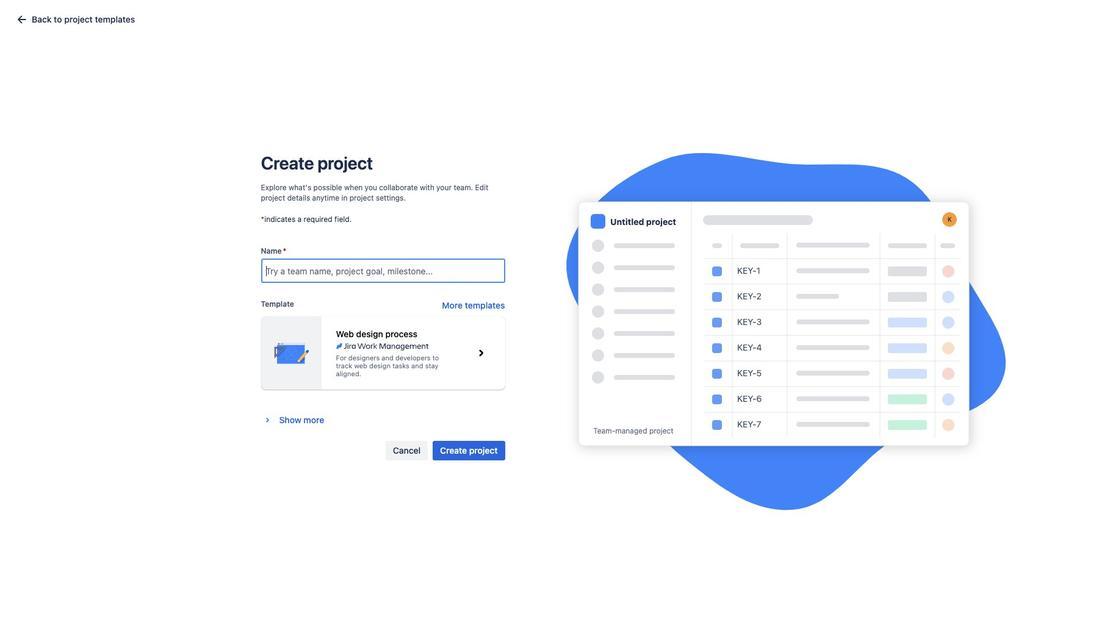 Task type: vqa. For each thing, say whether or not it's contained in the screenshot.
next issue 'good-1' ( type 'j' ) icon
no



Task type: describe. For each thing, give the bounding box(es) containing it.
for
[[336, 354, 347, 362]]

4
[[757, 343, 762, 353]]

template
[[261, 300, 294, 309]]

templates inside button
[[465, 301, 505, 311]]

cancel
[[393, 446, 421, 456]]

0 vertical spatial create
[[261, 153, 314, 173]]

design inside for designers and developers to track web design tasks and stay aligned.
[[369, 362, 391, 370]]

possible
[[314, 183, 342, 192]]

7
[[757, 420, 761, 430]]

1 team-managed software from the top
[[328, 178, 426, 188]]

name *
[[261, 247, 287, 256]]

team.
[[454, 183, 473, 192]]

6
[[757, 394, 762, 404]]

templates image
[[15, 12, 29, 27]]

0 horizontal spatial and
[[382, 354, 394, 362]]

5
[[757, 368, 762, 379]]

when
[[344, 183, 363, 192]]

3 software from the top
[[392, 266, 426, 276]]

your
[[437, 183, 452, 192]]

to inside back to project templates button
[[54, 14, 62, 24]]

key-7 team-managed project
[[593, 420, 761, 436]]

1 horizontal spatial *
[[283, 247, 287, 256]]

web
[[354, 362, 368, 370]]

create inside button
[[440, 446, 467, 456]]

name
[[261, 247, 282, 256]]

back to project templates
[[32, 14, 135, 24]]

1
[[757, 266, 761, 276]]

0 vertical spatial *
[[261, 215, 265, 224]]

0 vertical spatial create project
[[261, 153, 373, 173]]

key-2
[[737, 291, 762, 302]]

key-4
[[737, 343, 762, 353]]

you
[[365, 183, 377, 192]]

key-3
[[737, 317, 762, 327]]

back
[[32, 14, 52, 24]]

team-managed business
[[328, 148, 427, 159]]

cancel button
[[386, 442, 428, 461]]

p1374
[[231, 295, 255, 305]]

2 software from the top
[[392, 207, 426, 217]]

required
[[304, 215, 333, 224]]

create project inside button
[[440, 446, 498, 456]]

gtms
[[231, 148, 255, 159]]

illustration showing preview of jira project interface after the project creation is done image
[[566, 153, 1006, 511]]

1 horizontal spatial and
[[412, 362, 424, 370]]

show
[[279, 415, 302, 426]]

developers
[[396, 354, 431, 362]]

untitled
[[610, 217, 644, 227]]

web
[[336, 329, 354, 340]]

explore
[[261, 183, 287, 192]]

more templates
[[442, 301, 505, 311]]

project inside key-7 team-managed project
[[649, 427, 674, 436]]



Task type: locate. For each thing, give the bounding box(es) containing it.
change template image
[[471, 344, 491, 364]]

banner
[[0, 0, 1111, 34]]

a
[[298, 215, 302, 224]]

stay
[[425, 362, 439, 370]]

managed
[[353, 148, 390, 159], [353, 178, 390, 188], [353, 207, 390, 217], [353, 266, 390, 276], [615, 427, 647, 436]]

project
[[64, 14, 93, 24], [318, 153, 373, 173], [261, 194, 285, 203], [350, 194, 374, 203], [646, 217, 676, 227], [649, 427, 674, 436], [470, 446, 498, 456]]

key- inside key-7 team-managed project
[[737, 420, 757, 430]]

1 vertical spatial create
[[440, 446, 467, 456]]

managed inside key-7 team-managed project
[[615, 427, 647, 436]]

2 vertical spatial team-managed software
[[328, 266, 426, 276]]

indicates
[[265, 215, 296, 224]]

4 key- from the top
[[737, 343, 757, 353]]

web design process
[[336, 329, 418, 340]]

design right web
[[369, 362, 391, 370]]

details
[[287, 194, 310, 203]]

1 vertical spatial team-managed software
[[328, 207, 426, 217]]

and right designers
[[382, 354, 394, 362]]

to right "developers"
[[433, 354, 439, 362]]

key-1
[[737, 266, 761, 276]]

3 team-managed software from the top
[[328, 266, 426, 276]]

show more button
[[260, 410, 329, 432]]

explore what's possible when you collaborate with your team. edit project details anytime in project settings.
[[261, 183, 489, 203]]

in
[[342, 194, 348, 203]]

back to project templates button
[[10, 10, 142, 29]]

2 key- from the top
[[737, 291, 757, 302]]

to right back
[[54, 14, 62, 24]]

aligned.
[[336, 370, 362, 378]]

1 horizontal spatial create
[[440, 446, 467, 456]]

Search field
[[879, 7, 1001, 27]]

collaborate
[[379, 183, 418, 192]]

1 horizontal spatial create project
[[440, 446, 498, 456]]

key-
[[737, 266, 757, 276], [737, 291, 757, 302], [737, 317, 757, 327], [737, 343, 757, 353], [737, 368, 757, 379], [737, 394, 757, 404], [737, 420, 757, 430]]

key- down key-5
[[737, 394, 757, 404]]

key- up key-2
[[737, 266, 757, 276]]

0 horizontal spatial *
[[261, 215, 265, 224]]

designers
[[349, 354, 380, 362]]

jira software image
[[32, 9, 114, 24], [32, 9, 114, 24]]

key- down key-1
[[737, 291, 757, 302]]

for designers and developers to track web design tasks and stay aligned.
[[336, 354, 439, 378]]

1 horizontal spatial to
[[433, 354, 439, 362]]

2
[[757, 291, 762, 302]]

untitled project
[[610, 217, 676, 227]]

with
[[420, 183, 435, 192]]

0 horizontal spatial templates
[[95, 14, 135, 24]]

0 vertical spatial software
[[392, 178, 426, 188]]

1 vertical spatial create project
[[440, 446, 498, 456]]

key-6
[[737, 394, 762, 404]]

key- for key-6
[[737, 394, 757, 404]]

more
[[304, 415, 324, 426]]

anytime
[[312, 194, 340, 203]]

* indicates a required field.
[[261, 215, 352, 224]]

key- for key-4
[[737, 343, 757, 353]]

1 vertical spatial to
[[433, 354, 439, 362]]

key-5
[[737, 368, 762, 379]]

* right name
[[283, 247, 287, 256]]

software
[[392, 178, 426, 188], [392, 207, 426, 217], [392, 266, 426, 276]]

* up name
[[261, 215, 265, 224]]

process
[[386, 329, 418, 340]]

5 key- from the top
[[737, 368, 757, 379]]

key- up key-5
[[737, 343, 757, 353]]

key- up key-6
[[737, 368, 757, 379]]

0 vertical spatial to
[[54, 14, 62, 24]]

1 key- from the top
[[737, 266, 757, 276]]

what's
[[289, 183, 312, 192]]

and left stay
[[412, 362, 424, 370]]

create project
[[261, 153, 373, 173], [440, 446, 498, 456]]

and
[[382, 354, 394, 362], [412, 362, 424, 370]]

create right cancel
[[440, 446, 467, 456]]

1 vertical spatial templates
[[465, 301, 505, 311]]

business
[[392, 148, 427, 159]]

design up designers
[[356, 329, 383, 340]]

1 vertical spatial *
[[283, 247, 287, 256]]

design
[[356, 329, 383, 340], [369, 362, 391, 370]]

key- for key-2
[[737, 291, 757, 302]]

show more
[[279, 415, 324, 426]]

0 horizontal spatial create project
[[261, 153, 373, 173]]

to
[[54, 14, 62, 24], [433, 354, 439, 362]]

edit
[[475, 183, 489, 192]]

0 vertical spatial design
[[356, 329, 383, 340]]

0 vertical spatial team-managed software
[[328, 178, 426, 188]]

create up what's
[[261, 153, 314, 173]]

templates inside button
[[95, 14, 135, 24]]

1 vertical spatial design
[[369, 362, 391, 370]]

key- down key-2
[[737, 317, 757, 327]]

0 horizontal spatial create
[[261, 153, 314, 173]]

*
[[261, 215, 265, 224], [283, 247, 287, 256]]

to inside for designers and developers to track web design tasks and stay aligned.
[[433, 354, 439, 362]]

key- for key-3
[[737, 317, 757, 327]]

primary element
[[7, 0, 869, 34]]

1 vertical spatial software
[[392, 207, 426, 217]]

tasks
[[393, 362, 410, 370]]

3
[[757, 317, 762, 327]]

7 key- from the top
[[737, 420, 757, 430]]

team-managed software
[[328, 178, 426, 188], [328, 207, 426, 217], [328, 266, 426, 276]]

more templates button
[[442, 300, 505, 312]]

field.
[[335, 215, 352, 224]]

1 software from the top
[[392, 178, 426, 188]]

jira work management image
[[336, 342, 429, 352], [336, 342, 429, 352]]

team-
[[328, 148, 353, 159], [328, 178, 353, 188], [328, 207, 353, 217], [328, 266, 353, 276], [593, 427, 615, 436]]

more
[[442, 301, 463, 311]]

2 team-managed software from the top
[[328, 207, 426, 217]]

1 horizontal spatial templates
[[465, 301, 505, 311]]

key- for key-1
[[737, 266, 757, 276]]

good
[[231, 178, 256, 188]]

6 key- from the top
[[737, 394, 757, 404]]

key- for key-5
[[737, 368, 757, 379]]

create
[[261, 153, 314, 173], [440, 446, 467, 456]]

create project button
[[433, 442, 505, 461]]

settings.
[[376, 194, 406, 203]]

templates
[[95, 14, 135, 24], [465, 301, 505, 311]]

Try a team name, project goal, milestone... field
[[262, 260, 504, 282]]

0 horizontal spatial to
[[54, 14, 62, 24]]

2 vertical spatial software
[[392, 266, 426, 276]]

track
[[336, 362, 352, 370]]

team- inside key-7 team-managed project
[[593, 427, 615, 436]]

0 vertical spatial templates
[[95, 14, 135, 24]]

3 key- from the top
[[737, 317, 757, 327]]

key- down key-6
[[737, 420, 757, 430]]



